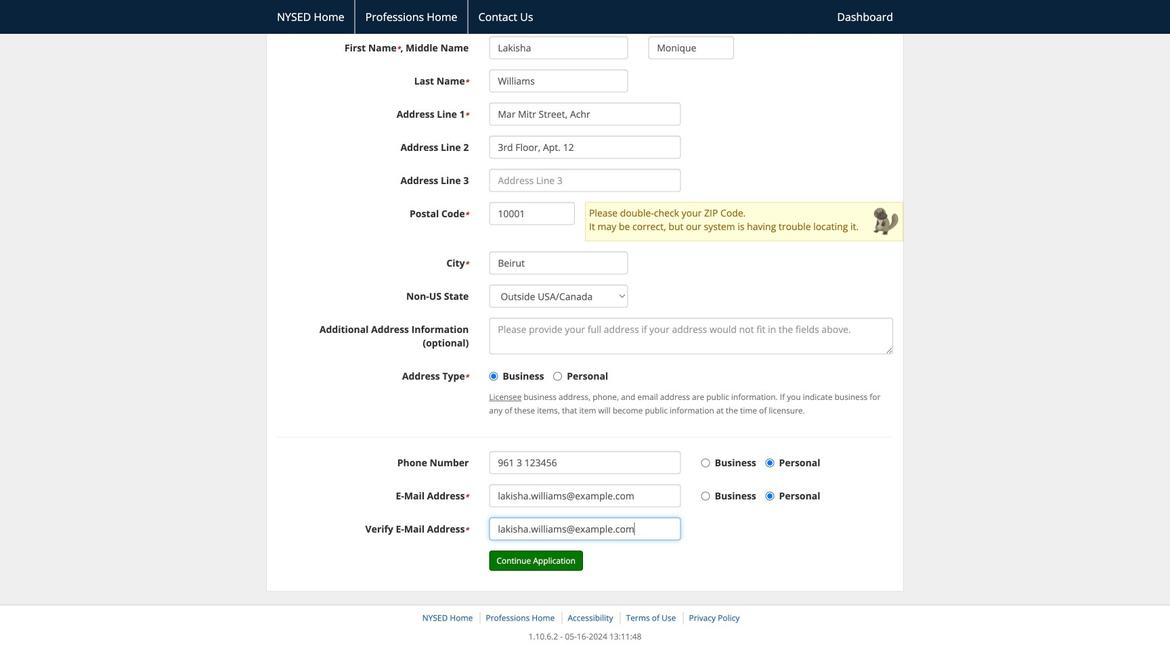 Task type: describe. For each thing, give the bounding box(es) containing it.
Please re-enter your e-mail address. text field
[[489, 518, 681, 541]]

Address Line 1 text field
[[489, 103, 681, 126]]

Enter phone number (optional) text field
[[489, 451, 681, 474]]

Last Name text field
[[489, 70, 628, 93]]

Email text field
[[489, 485, 681, 508]]

Address Line 2 text field
[[489, 136, 681, 159]]

First Name text field
[[489, 36, 628, 59]]

City text field
[[489, 252, 628, 275]]



Task type: locate. For each thing, give the bounding box(es) containing it.
Postal Code text field
[[489, 202, 575, 225]]

None radio
[[489, 372, 498, 381], [701, 459, 710, 468], [765, 459, 774, 468], [701, 492, 710, 501], [765, 492, 774, 501], [489, 372, 498, 381], [701, 459, 710, 468], [765, 459, 774, 468], [701, 492, 710, 501], [765, 492, 774, 501]]

None radio
[[553, 372, 562, 381]]

a picture of a platypus who is sad for failing to lookup your zip / postal code. image
[[872, 206, 899, 237]]

Address Line 3 text field
[[489, 169, 681, 192]]

None submit
[[489, 551, 583, 571]]

Middle Name text field
[[648, 36, 734, 59]]

Please provide your full address if your address would not fit in the fields above. text field
[[489, 318, 893, 355]]



